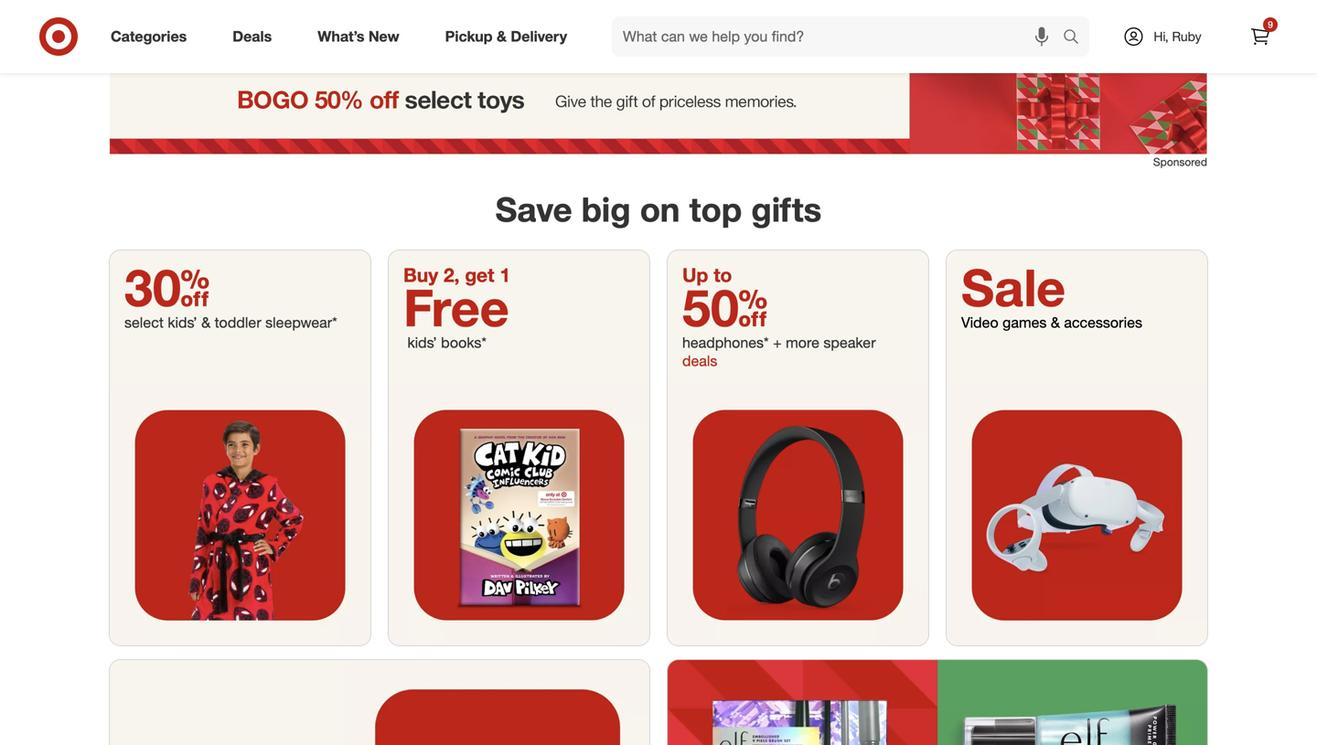 Task type: vqa. For each thing, say whether or not it's contained in the screenshot.
by
no



Task type: locate. For each thing, give the bounding box(es) containing it.
kids' right select
[[168, 314, 197, 331]]

& left toddler
[[201, 314, 211, 331]]

get
[[465, 263, 494, 287]]

50
[[682, 276, 768, 338]]

to
[[714, 263, 732, 287]]

& for sale
[[1051, 314, 1060, 331]]

0 vertical spatial kids'
[[168, 314, 197, 331]]

pickup & delivery link
[[430, 16, 590, 57]]

kids' books*
[[403, 334, 487, 352]]

& inside sale video games & accessories
[[1051, 314, 1060, 331]]

1 vertical spatial kids'
[[407, 334, 437, 352]]

delivery
[[511, 28, 567, 45]]

sleepwear*
[[265, 314, 337, 331]]

9 link
[[1240, 16, 1281, 57]]

what's
[[318, 28, 364, 45]]

hi, ruby
[[1154, 28, 1202, 44]]

accessories
[[1064, 314, 1142, 331]]

ruby
[[1172, 28, 1202, 44]]

0 horizontal spatial kids'
[[168, 314, 197, 331]]

2 horizontal spatial &
[[1051, 314, 1060, 331]]

games
[[1003, 314, 1047, 331]]

kids' left books*
[[407, 334, 437, 352]]

sale video games & accessories
[[961, 256, 1142, 331]]

new
[[368, 28, 399, 45]]

2,
[[444, 263, 460, 287]]

hi,
[[1154, 28, 1169, 44]]

kids'
[[168, 314, 197, 331], [407, 334, 437, 352]]

save
[[495, 189, 572, 230]]

pickup & delivery
[[445, 28, 567, 45]]

1
[[500, 263, 510, 287]]

toddler
[[215, 314, 261, 331]]

headphones* + more speaker deals
[[682, 334, 876, 370]]

0 horizontal spatial &
[[201, 314, 211, 331]]

+
[[773, 334, 782, 352]]

buy 2, get 1
[[403, 263, 510, 287]]

& inside 30 select kids' & toddler sleepwear*
[[201, 314, 211, 331]]

& right games
[[1051, 314, 1060, 331]]

categories link
[[95, 16, 210, 57]]

1 horizontal spatial &
[[497, 28, 507, 45]]

speaker
[[824, 334, 876, 352]]

& right pickup
[[497, 28, 507, 45]]

big
[[582, 189, 631, 230]]

&
[[497, 28, 507, 45], [201, 314, 211, 331], [1051, 314, 1060, 331]]



Task type: describe. For each thing, give the bounding box(es) containing it.
what's new
[[318, 28, 399, 45]]

search
[[1055, 29, 1099, 47]]

pickup
[[445, 28, 493, 45]]

on
[[640, 189, 680, 230]]

up to
[[682, 263, 732, 287]]

30
[[124, 256, 210, 318]]

free
[[403, 276, 509, 338]]

advertisement region
[[110, 62, 1207, 154]]

books*
[[441, 334, 487, 352]]

& for 30
[[201, 314, 211, 331]]

what's new link
[[302, 16, 422, 57]]

categories
[[111, 28, 187, 45]]

video
[[961, 314, 999, 331]]

top
[[689, 189, 742, 230]]

30 select kids' & toddler sleepwear*
[[124, 256, 337, 331]]

sale
[[961, 256, 1066, 318]]

kids' inside 30 select kids' & toddler sleepwear*
[[168, 314, 197, 331]]

more
[[786, 334, 820, 352]]

search button
[[1055, 16, 1099, 60]]

deals
[[233, 28, 272, 45]]

select
[[124, 314, 164, 331]]

gifts
[[751, 189, 822, 230]]

deals
[[682, 352, 717, 370]]

save big on top gifts
[[495, 189, 822, 230]]

deals link
[[217, 16, 295, 57]]

What can we help you find? suggestions appear below search field
[[612, 16, 1067, 57]]

1 horizontal spatial kids'
[[407, 334, 437, 352]]

up
[[682, 263, 708, 287]]

headphones*
[[682, 334, 769, 352]]

buy
[[403, 263, 438, 287]]

9
[[1268, 19, 1273, 30]]

sponsored
[[1153, 155, 1207, 169]]



